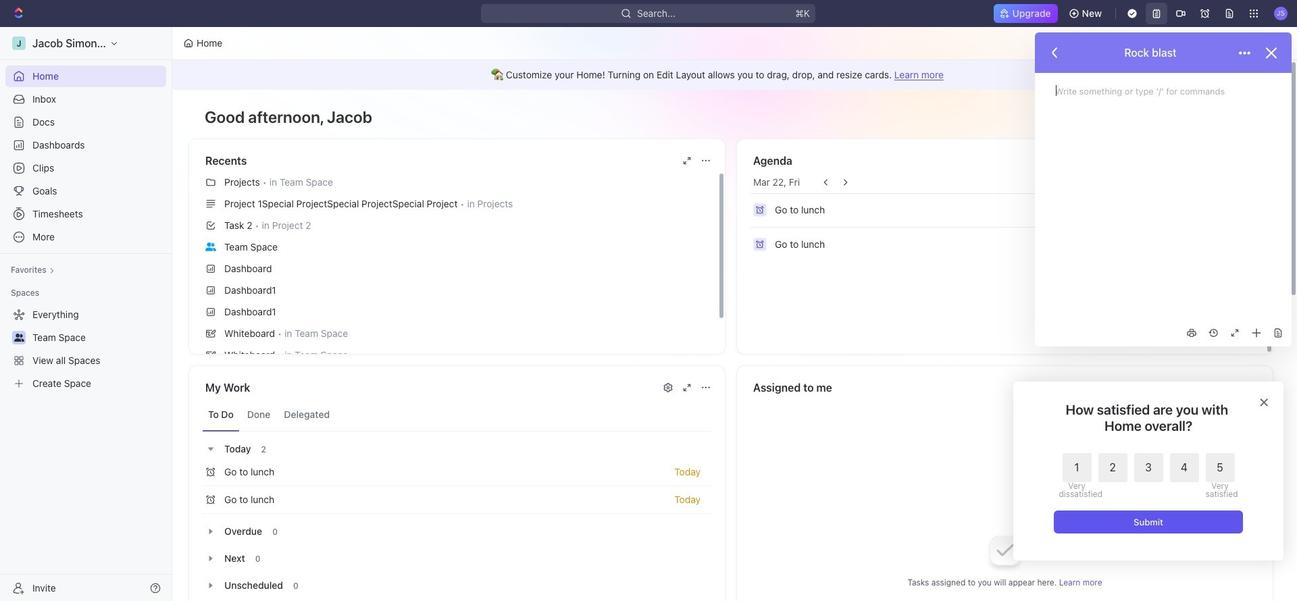 Task type: describe. For each thing, give the bounding box(es) containing it.
jacob simon's workspace, , element
[[12, 36, 26, 50]]

user group image
[[205, 242, 216, 251]]

sidebar navigation
[[0, 27, 175, 601]]



Task type: locate. For each thing, give the bounding box(es) containing it.
tree inside sidebar navigation
[[5, 304, 166, 395]]

tree
[[5, 304, 166, 395]]

option group
[[1059, 453, 1235, 499]]

user group image
[[14, 334, 24, 342]]

dialog
[[1014, 382, 1284, 561]]

alert
[[172, 60, 1290, 90]]

tab list
[[203, 399, 712, 432]]



Task type: vqa. For each thing, say whether or not it's contained in the screenshot.
user group "image" inside tree
yes



